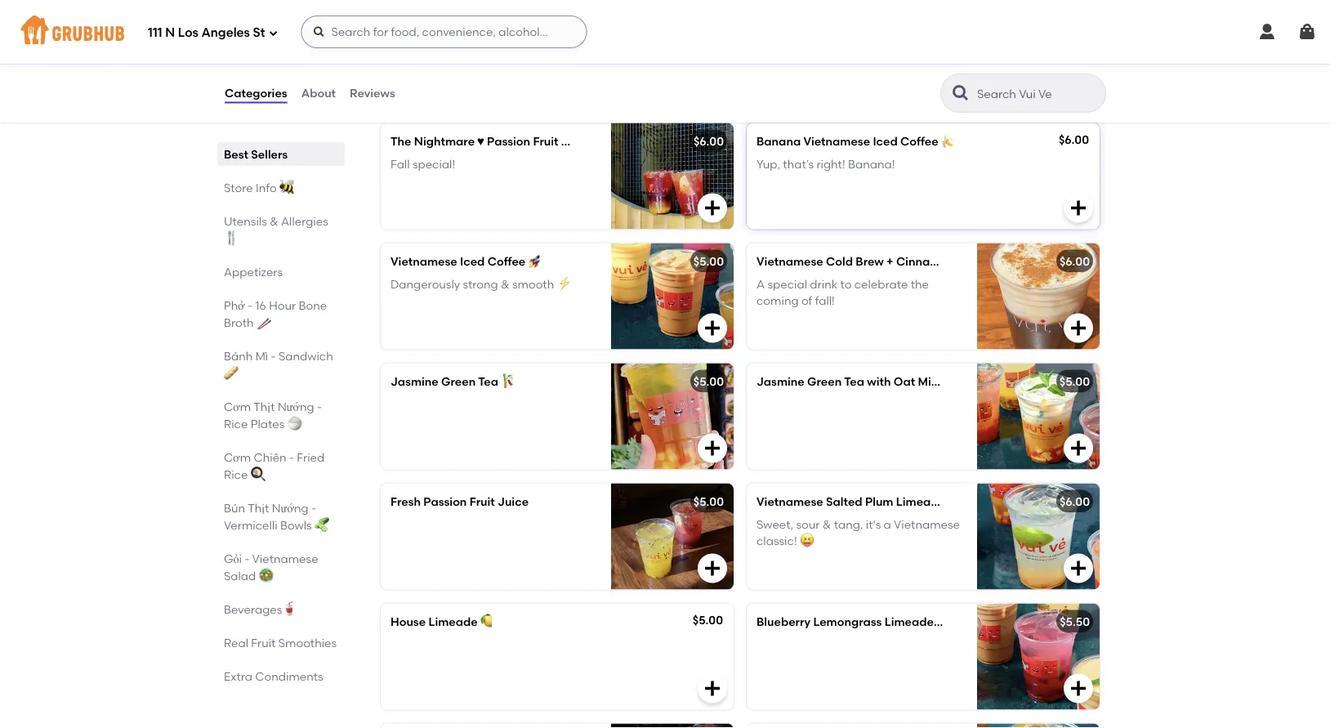 Task type: describe. For each thing, give the bounding box(es) containing it.
111
[[148, 25, 162, 40]]

fresh passion fruit juice
[[391, 494, 529, 508]]

appetizers
[[224, 265, 283, 279]]

utensils & allergies 🍴 tab
[[224, 212, 338, 247]]

fall
[[391, 157, 410, 171]]

about
[[301, 86, 336, 100]]

♥
[[478, 134, 484, 148]]

the
[[911, 277, 929, 291]]

fall!
[[815, 294, 835, 308]]

limeade left 🏖
[[896, 494, 946, 508]]

it's
[[866, 518, 881, 531]]

svg image for the vietnamese cold brew + cinnamon salted cold foam 🍂˚ ༘ ೀ⋆｡˚☕️ image
[[1069, 318, 1089, 338]]

shredded cabbage, lettuce, carrot, daikon, cucumber, cilantro, onions, peanuts & house dressing.
[[391, 0, 636, 35]]

the nightmare ♥ passion fruit hibiscus *:･ﾟ✧* image
[[611, 123, 734, 229]]

categories button
[[224, 64, 288, 123]]

gỏi
[[224, 552, 242, 566]]

bánh mì - sandwich 🥖
[[224, 349, 333, 380]]

0 vertical spatial salted
[[958, 254, 994, 268]]

fresh
[[391, 494, 421, 508]]

jasmine green tea 🎋 image
[[611, 363, 734, 470]]

& inside shredded cabbage, lettuce, carrot, daikon, cucumber, cilantro, onions, peanuts & house dressing.
[[591, 5, 600, 18]]

bún thịt nướng - vermicelli bowls 🥒 tab
[[224, 499, 338, 534]]

vietnamese up sweet,
[[757, 494, 824, 508]]

*:･ﾟ✧*
[[612, 134, 646, 148]]

special!
[[413, 157, 455, 171]]

chiên
[[254, 450, 287, 464]]

peanuts
[[543, 5, 588, 18]]

allergies
[[281, 214, 328, 228]]

jasmine for jasmine green tea with oat milk 🎋✨
[[757, 374, 805, 388]]

cơm thịt nướng - rice plates 🍚
[[224, 400, 322, 431]]

111 n los angeles st
[[148, 25, 265, 40]]

nightmare
[[414, 134, 475, 148]]

jasmine green tea with oat milk 🎋✨ image
[[977, 363, 1100, 470]]

1 vertical spatial iced
[[460, 254, 485, 268]]

bánh
[[224, 349, 253, 363]]

the
[[391, 134, 411, 148]]

carrot,
[[549, 0, 586, 2]]

1 horizontal spatial passion
[[487, 134, 531, 148]]

1 horizontal spatial iced
[[873, 134, 898, 148]]

extra
[[224, 669, 253, 683]]

bún thịt nướng - vermicelli bowls 🥒
[[224, 501, 326, 532]]

angeles
[[201, 25, 250, 40]]

+
[[887, 254, 894, 268]]

tea for 🎋
[[478, 374, 499, 388]]

tea for with
[[844, 374, 865, 388]]

🍴
[[224, 231, 235, 245]]

appetizers tab
[[224, 263, 338, 280]]

⚡️
[[557, 277, 568, 291]]

strawberry limeade 🍓 image
[[977, 724, 1100, 728]]

that's
[[783, 157, 814, 171]]

a special drink to celebrate the coming of fall!
[[757, 277, 929, 308]]

rice for cơm thịt nướng - rice plates 🍚
[[224, 417, 248, 431]]

🍚
[[287, 417, 299, 431]]

brew
[[856, 254, 884, 268]]

gỏi - vietnamese salad 🥗 tab
[[224, 550, 338, 584]]

16
[[255, 298, 266, 312]]

$5.50
[[1060, 615, 1090, 629]]

- inside the "bún thịt nướng - vermicelli bowls 🥒"
[[311, 501, 316, 515]]

$5.00 for jasmine green tea with oat milk 🎋✨
[[1060, 374, 1090, 388]]

Search for food, convenience, alcohol... search field
[[301, 16, 587, 48]]

mì
[[256, 349, 268, 363]]

$5.00 for fresh passion fruit juice
[[694, 494, 724, 508]]

1 horizontal spatial fruit
[[470, 494, 495, 508]]

best sellers tab
[[224, 145, 338, 163]]

0 horizontal spatial coffee
[[488, 254, 526, 268]]

2 cold from the left
[[997, 254, 1024, 268]]

bowls
[[280, 518, 312, 532]]

daikon,
[[589, 0, 630, 2]]

jasmine for jasmine green tea 🎋
[[391, 374, 439, 388]]

🍳
[[251, 467, 262, 481]]

༘
[[1079, 254, 1079, 268]]

🥖
[[224, 366, 235, 380]]

best sellers
[[224, 147, 288, 161]]

fruit inside tab
[[251, 636, 276, 650]]

limeade left 💙
[[885, 615, 934, 629]]

special
[[768, 277, 807, 291]]

utensils
[[224, 214, 267, 228]]

extra condiments
[[224, 669, 323, 683]]

💙
[[937, 615, 948, 629]]

🥒
[[315, 518, 326, 532]]

store info 🐝 tab
[[224, 179, 338, 196]]

vietnamese inside sweet, sour & tang, it's a vietnamese classic! 😝
[[894, 518, 960, 531]]

0 horizontal spatial passion
[[424, 494, 467, 508]]

$6.00 for vietnamese cold brew + cinnamon salted cold foam 🍂˚ ༘ ೀ⋆｡˚☕️
[[1060, 254, 1090, 268]]

green for with
[[808, 374, 842, 388]]

drink
[[810, 277, 838, 291]]

svg image for the nightmare ♥ passion fruit hibiscus *:･ﾟ✧* image on the top
[[703, 198, 722, 218]]

los
[[178, 25, 198, 40]]

yup, that's right! banana!
[[757, 157, 895, 171]]

with
[[867, 374, 891, 388]]

thịt for bún
[[248, 501, 269, 515]]

phở
[[224, 298, 245, 312]]

- inside phở - 16 hour bone broth 🥢
[[248, 298, 253, 312]]

🍌
[[941, 134, 953, 148]]

🎋✨
[[944, 374, 967, 388]]

banana
[[757, 134, 801, 148]]

thịt for cơm
[[254, 400, 275, 414]]

real fruit smoothies tab
[[224, 634, 338, 651]]

st
[[253, 25, 265, 40]]

cucumber,
[[391, 5, 450, 18]]

vietnamese iced coffee 🚀 image
[[611, 243, 734, 349]]

vietnamese iced coffee 🚀
[[391, 254, 540, 268]]

vietnamese salted plum limeade 🏖
[[757, 494, 960, 508]]

search icon image
[[951, 83, 971, 103]]

svg image for vietnamese iced coffee 🚀 image on the top of page
[[703, 318, 722, 338]]

1 horizontal spatial coffee
[[901, 134, 939, 148]]

nướng for bowls
[[272, 501, 309, 515]]

& inside sweet, sour & tang, it's a vietnamese classic! 😝
[[823, 518, 831, 531]]

sour
[[796, 518, 820, 531]]

utensils & allergies 🍴
[[224, 214, 328, 245]]

svg image for blueberry lemongrass limeade 💙 image
[[1069, 679, 1089, 698]]



Task type: vqa. For each thing, say whether or not it's contained in the screenshot.
leftmost spicy
no



Task type: locate. For each thing, give the bounding box(es) containing it.
banana vietnamese iced coffee 🍌
[[757, 134, 953, 148]]

nướng up "🍚" on the bottom
[[278, 400, 314, 414]]

lemongrass
[[814, 615, 882, 629]]

svg image for "fresh passion fruit juice" 'image'
[[703, 559, 722, 578]]

cold
[[826, 254, 853, 268], [997, 254, 1024, 268]]

- left the 16
[[248, 298, 253, 312]]

strong
[[463, 277, 498, 291]]

house
[[391, 615, 426, 629]]

🏖
[[948, 494, 960, 508]]

iced up "dangerously strong & smooth ⚡️"
[[460, 254, 485, 268]]

1 horizontal spatial cold
[[997, 254, 1024, 268]]

iced
[[873, 134, 898, 148], [460, 254, 485, 268]]

hour
[[269, 298, 296, 312]]

juice
[[498, 494, 529, 508]]

0 vertical spatial rice
[[224, 417, 248, 431]]

blueberry
[[757, 615, 811, 629]]

smooth
[[512, 277, 554, 291]]

0 vertical spatial fruit
[[533, 134, 559, 148]]

broth
[[224, 315, 254, 329]]

coming
[[757, 294, 799, 308]]

🐝
[[279, 181, 291, 195]]

0 horizontal spatial tea
[[478, 374, 499, 388]]

a
[[884, 518, 892, 531]]

nướng
[[278, 400, 314, 414], [272, 501, 309, 515]]

1 vertical spatial nướng
[[272, 501, 309, 515]]

cơm up 🍳
[[224, 450, 251, 464]]

shredded
[[391, 0, 445, 2]]

- up 🥒
[[311, 501, 316, 515]]

blueberry lemongrass limeade 💙 image
[[977, 604, 1100, 710]]

2 cơm from the top
[[224, 450, 251, 464]]

$6.00 for vietnamese salted plum limeade 🏖
[[1060, 494, 1090, 508]]

thịt up plates
[[254, 400, 275, 414]]

reviews
[[350, 86, 395, 100]]

2 rice from the top
[[224, 467, 248, 481]]

rice inside cơm chiên - fried rice 🍳
[[224, 467, 248, 481]]

beverages🥤 down 🥗
[[224, 602, 294, 616]]

plum
[[866, 494, 894, 508]]

hibiscus
[[561, 134, 609, 148]]

vietnamese salted plum limeade 🏖 image
[[977, 483, 1100, 590]]

2 vertical spatial fruit
[[251, 636, 276, 650]]

dangerously strong & smooth ⚡️
[[391, 277, 568, 291]]

0 horizontal spatial green
[[441, 374, 476, 388]]

& right strong
[[501, 277, 510, 291]]

0 horizontal spatial fruit
[[251, 636, 276, 650]]

cold left "foam"
[[997, 254, 1024, 268]]

salted up the tang,
[[826, 494, 863, 508]]

plates
[[251, 417, 285, 431]]

iced up banana!
[[873, 134, 898, 148]]

0 vertical spatial iced
[[873, 134, 898, 148]]

rice for cơm chiên - fried rice 🍳
[[224, 467, 248, 481]]

cơm inside cơm thịt nướng - rice plates 🍚
[[224, 400, 251, 414]]

1 horizontal spatial green
[[808, 374, 842, 388]]

sandwich
[[279, 349, 333, 363]]

rice left plates
[[224, 417, 248, 431]]

svg image
[[1258, 22, 1277, 42], [1298, 22, 1317, 42], [313, 25, 326, 38], [268, 28, 278, 38], [1069, 438, 1089, 458], [1069, 559, 1089, 578]]

1 horizontal spatial tea
[[844, 374, 865, 388]]

main navigation navigation
[[0, 0, 1331, 64]]

0 horizontal spatial iced
[[460, 254, 485, 268]]

tea
[[478, 374, 499, 388], [844, 374, 865, 388]]

of
[[802, 294, 813, 308]]

$5.00 for jasmine green tea 🎋
[[694, 374, 724, 388]]

- inside bánh mì - sandwich 🥖
[[271, 349, 276, 363]]

& down the daikon, at the top
[[591, 5, 600, 18]]

1 cơm from the top
[[224, 400, 251, 414]]

1 tea from the left
[[478, 374, 499, 388]]

jasmine
[[391, 374, 439, 388], [757, 374, 805, 388]]

& inside utensils & allergies 🍴
[[270, 214, 278, 228]]

vietnamese up 🥗
[[252, 552, 318, 566]]

0 vertical spatial passion
[[487, 134, 531, 148]]

nướng for plates
[[278, 400, 314, 414]]

coffee left 🍌
[[901, 134, 939, 148]]

rice inside cơm thịt nướng - rice plates 🍚
[[224, 417, 248, 431]]

salted right cinnamon
[[958, 254, 994, 268]]

n
[[165, 25, 175, 40]]

right!
[[817, 157, 846, 171]]

limeade
[[896, 494, 946, 508], [429, 615, 478, 629], [885, 615, 934, 629]]

celebrate
[[855, 277, 908, 291]]

vietnamese
[[804, 134, 870, 148], [391, 254, 457, 268], [757, 254, 824, 268], [757, 494, 824, 508], [894, 518, 960, 531], [252, 552, 318, 566]]

🍂˚
[[1061, 254, 1077, 268]]

1 horizontal spatial salted
[[958, 254, 994, 268]]

svg image
[[703, 198, 722, 218], [1069, 198, 1089, 218], [703, 318, 722, 338], [1069, 318, 1089, 338], [703, 438, 722, 458], [703, 559, 722, 578], [703, 679, 722, 698], [1069, 679, 1089, 698]]

coffee left 🚀
[[488, 254, 526, 268]]

cabbage,
[[448, 0, 502, 2]]

real fruit smoothies
[[224, 636, 337, 650]]

blueberry lemongrass limeade 💙
[[757, 615, 948, 629]]

a
[[757, 277, 765, 291]]

&
[[591, 5, 600, 18], [270, 214, 278, 228], [501, 277, 510, 291], [823, 518, 831, 531]]

jasmine green tea 🎋
[[391, 374, 513, 388]]

beverages🥤
[[378, 85, 486, 105], [224, 602, 294, 616]]

0 horizontal spatial cold
[[826, 254, 853, 268]]

fried
[[297, 450, 325, 464]]

0 horizontal spatial beverages🥤
[[224, 602, 294, 616]]

oat
[[894, 374, 916, 388]]

0 vertical spatial beverages🥤
[[378, 85, 486, 105]]

green left 🎋
[[441, 374, 476, 388]]

green left with
[[808, 374, 842, 388]]

- left the fried
[[289, 450, 294, 464]]

Search Vui Ve search field
[[976, 86, 1101, 101]]

cucumber mint limeade 🐸✨ image
[[611, 724, 734, 728]]

🎋
[[501, 374, 513, 388]]

passion
[[487, 134, 531, 148], [424, 494, 467, 508]]

store info 🐝
[[224, 181, 291, 195]]

2 green from the left
[[808, 374, 842, 388]]

condiments
[[255, 669, 323, 683]]

cơm inside cơm chiên - fried rice 🍳
[[224, 450, 251, 464]]

beverages🥤 up nightmare at the left
[[378, 85, 486, 105]]

vietnamese cold brew + cinnamon salted cold foam 🍂˚ ༘ ೀ⋆｡˚☕️ image
[[977, 243, 1100, 349]]

- right mì
[[271, 349, 276, 363]]

0 vertical spatial cơm
[[224, 400, 251, 414]]

green for 🎋
[[441, 374, 476, 388]]

bone
[[299, 298, 327, 312]]

fruit right real
[[251, 636, 276, 650]]

categories
[[225, 86, 287, 100]]

0 horizontal spatial jasmine
[[391, 374, 439, 388]]

0 vertical spatial nướng
[[278, 400, 314, 414]]

🍋
[[481, 615, 492, 629]]

- inside cơm chiên - fried rice 🍳
[[289, 450, 294, 464]]

1 vertical spatial rice
[[224, 467, 248, 481]]

lettuce,
[[505, 0, 546, 2]]

onions,
[[501, 5, 540, 18]]

tea left 🎋
[[478, 374, 499, 388]]

😝
[[800, 534, 812, 548]]

sellers
[[251, 147, 288, 161]]

fruit left hibiscus
[[533, 134, 559, 148]]

2 horizontal spatial fruit
[[533, 134, 559, 148]]

house
[[603, 5, 636, 18]]

cơm down 🥖
[[224, 400, 251, 414]]

limeade left the 🍋
[[429, 615, 478, 629]]

& right sour
[[823, 518, 831, 531]]

$6.00 for the nightmare ♥ passion fruit hibiscus *:･ﾟ✧*
[[694, 134, 724, 148]]

rice left 🍳
[[224, 467, 248, 481]]

1 cold from the left
[[826, 254, 853, 268]]

vietnamese down 🏖
[[894, 518, 960, 531]]

svg image for jasmine green tea 🎋 image
[[703, 438, 722, 458]]

nướng up bowls
[[272, 501, 309, 515]]

best
[[224, 147, 248, 161]]

passion right ♥
[[487, 134, 531, 148]]

classic!
[[757, 534, 797, 548]]

vietnamese up special
[[757, 254, 824, 268]]

cơm chiên - fried rice 🍳
[[224, 450, 325, 481]]

- inside gỏi - vietnamese salad 🥗
[[245, 552, 250, 566]]

beverages🥤 tab
[[224, 601, 338, 618]]

0 vertical spatial thịt
[[254, 400, 275, 414]]

thịt
[[254, 400, 275, 414], [248, 501, 269, 515]]

beverages🥤 inside beverages🥤 'tab'
[[224, 602, 294, 616]]

vietnamese inside gỏi - vietnamese salad 🥗
[[252, 552, 318, 566]]

1 horizontal spatial beverages🥤
[[378, 85, 486, 105]]

vermicelli
[[224, 518, 278, 532]]

nướng inside the "bún thịt nướng - vermicelli bowls 🥒"
[[272, 501, 309, 515]]

cold up to
[[826, 254, 853, 268]]

fall special!
[[391, 157, 455, 171]]

salad
[[224, 569, 256, 583]]

1 vertical spatial cơm
[[224, 450, 251, 464]]

2 jasmine from the left
[[757, 374, 805, 388]]

thịt up the vermicelli
[[248, 501, 269, 515]]

phở - 16 hour bone broth 🥢 tab
[[224, 297, 338, 331]]

& right utensils on the left of the page
[[270, 214, 278, 228]]

- right gỏi
[[245, 552, 250, 566]]

$5.00
[[694, 254, 724, 268], [694, 374, 724, 388], [1060, 374, 1090, 388], [694, 494, 724, 508], [693, 613, 723, 627]]

1 vertical spatial passion
[[424, 494, 467, 508]]

cơm chiên - fried rice 🍳 tab
[[224, 449, 338, 483]]

tea left with
[[844, 374, 865, 388]]

$6.00
[[1059, 132, 1089, 146], [694, 134, 724, 148], [1060, 254, 1090, 268], [1060, 494, 1090, 508]]

1 vertical spatial thịt
[[248, 501, 269, 515]]

1 vertical spatial beverages🥤
[[224, 602, 294, 616]]

1 horizontal spatial jasmine
[[757, 374, 805, 388]]

nướng inside cơm thịt nướng - rice plates 🍚
[[278, 400, 314, 414]]

vietnamese cold brew + cinnamon salted cold foam 🍂˚ ༘ ೀ⋆｡˚☕️
[[757, 254, 1124, 268]]

2 tea from the left
[[844, 374, 865, 388]]

smoothies
[[278, 636, 337, 650]]

1 vertical spatial salted
[[826, 494, 863, 508]]

vietnamese up right! at the top right of page
[[804, 134, 870, 148]]

1 vertical spatial coffee
[[488, 254, 526, 268]]

cơm thịt nướng - rice plates 🍚 tab
[[224, 398, 338, 432]]

about button
[[300, 64, 337, 123]]

1 vertical spatial fruit
[[470, 494, 495, 508]]

1 rice from the top
[[224, 417, 248, 431]]

cơm for cơm thịt nướng - rice plates 🍚
[[224, 400, 251, 414]]

fresh passion fruit juice image
[[611, 483, 734, 590]]

thịt inside the "bún thịt nướng - vermicelli bowls 🥒"
[[248, 501, 269, 515]]

0 horizontal spatial salted
[[826, 494, 863, 508]]

vietnamese up dangerously
[[391, 254, 457, 268]]

passion right fresh
[[424, 494, 467, 508]]

cinnamon
[[896, 254, 955, 268]]

- up the fried
[[317, 400, 322, 414]]

jasmine green tea with oat milk 🎋✨
[[757, 374, 967, 388]]

rice
[[224, 417, 248, 431], [224, 467, 248, 481]]

- inside cơm thịt nướng - rice plates 🍚
[[317, 400, 322, 414]]

1 green from the left
[[441, 374, 476, 388]]

🥗
[[259, 569, 270, 583]]

to
[[841, 277, 852, 291]]

cơm for cơm chiên - fried rice 🍳
[[224, 450, 251, 464]]

the nightmare ♥ passion fruit hibiscus *:･ﾟ✧*
[[391, 134, 646, 148]]

extra condiments tab
[[224, 668, 338, 685]]

fruit left the 'juice'
[[470, 494, 495, 508]]

house limeade 🍋
[[391, 615, 492, 629]]

0 vertical spatial coffee
[[901, 134, 939, 148]]

1 jasmine from the left
[[391, 374, 439, 388]]

bánh mì - sandwich 🥖 tab
[[224, 347, 338, 382]]

thịt inside cơm thịt nướng - rice plates 🍚
[[254, 400, 275, 414]]



